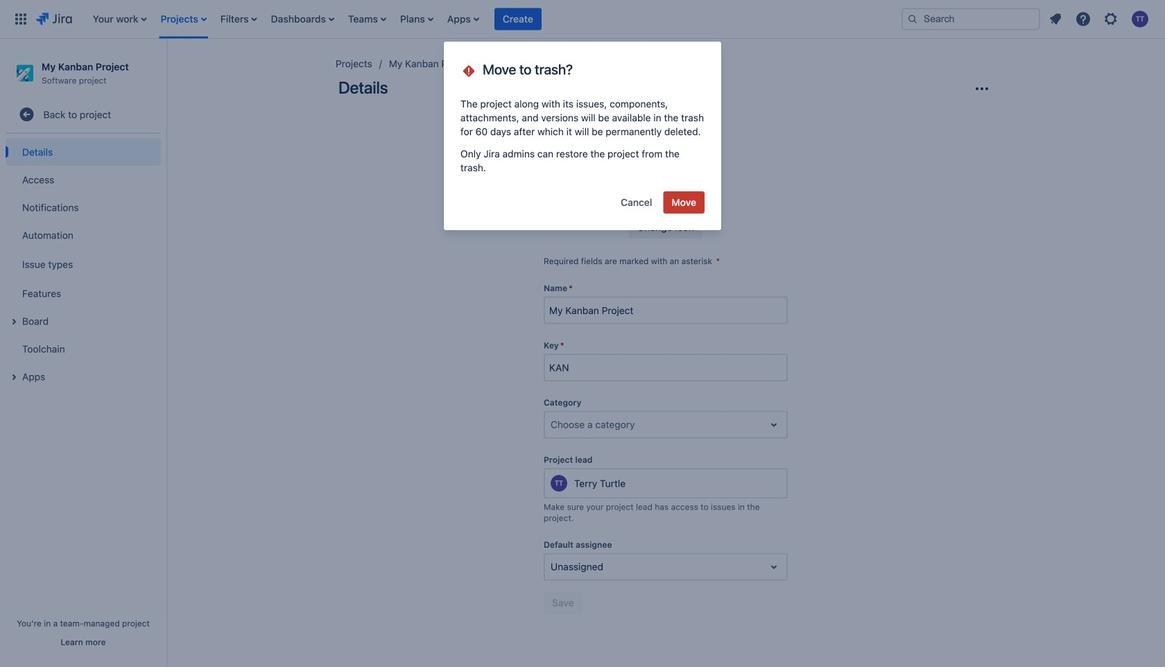Task type: describe. For each thing, give the bounding box(es) containing it.
1 open image from the top
[[766, 417, 783, 433]]

1 horizontal spatial group
[[613, 191, 705, 214]]

3 list item from the left
[[216, 0, 261, 39]]

0 horizontal spatial list
[[86, 0, 891, 39]]

1 list item from the left
[[89, 0, 151, 39]]

project avatar image
[[622, 117, 710, 205]]

7 list item from the left
[[443, 0, 483, 39]]

group inside sidebar element
[[6, 134, 161, 395]]



Task type: locate. For each thing, give the bounding box(es) containing it.
1 vertical spatial open image
[[766, 559, 783, 576]]

sidebar element
[[0, 39, 167, 667]]

group
[[6, 134, 161, 395], [613, 191, 705, 214]]

danger image
[[461, 59, 477, 79]]

2 list item from the left
[[156, 0, 211, 39]]

jira image
[[36, 11, 72, 27], [36, 11, 72, 27]]

open image
[[766, 417, 783, 433], [766, 559, 783, 576]]

primary element
[[8, 0, 891, 39]]

search image
[[907, 14, 919, 25]]

2 open image from the top
[[766, 559, 783, 576]]

list item
[[89, 0, 151, 39], [156, 0, 211, 39], [216, 0, 261, 39], [267, 0, 339, 39], [344, 0, 391, 39], [396, 0, 438, 39], [443, 0, 483, 39], [495, 0, 542, 39]]

0 horizontal spatial group
[[6, 134, 161, 395]]

banner
[[0, 0, 1166, 39]]

None field
[[545, 298, 787, 323], [545, 355, 787, 380], [545, 298, 787, 323], [545, 355, 787, 380]]

None search field
[[902, 8, 1041, 30]]

6 list item from the left
[[396, 0, 438, 39]]

4 list item from the left
[[267, 0, 339, 39]]

1 horizontal spatial list
[[1043, 7, 1157, 32]]

5 list item from the left
[[344, 0, 391, 39]]

Search field
[[902, 8, 1041, 30]]

list
[[86, 0, 891, 39], [1043, 7, 1157, 32]]

0 vertical spatial open image
[[766, 417, 783, 433]]

8 list item from the left
[[495, 0, 542, 39]]

dialog
[[444, 42, 722, 230]]



Task type: vqa. For each thing, say whether or not it's contained in the screenshot.
project settings
no



